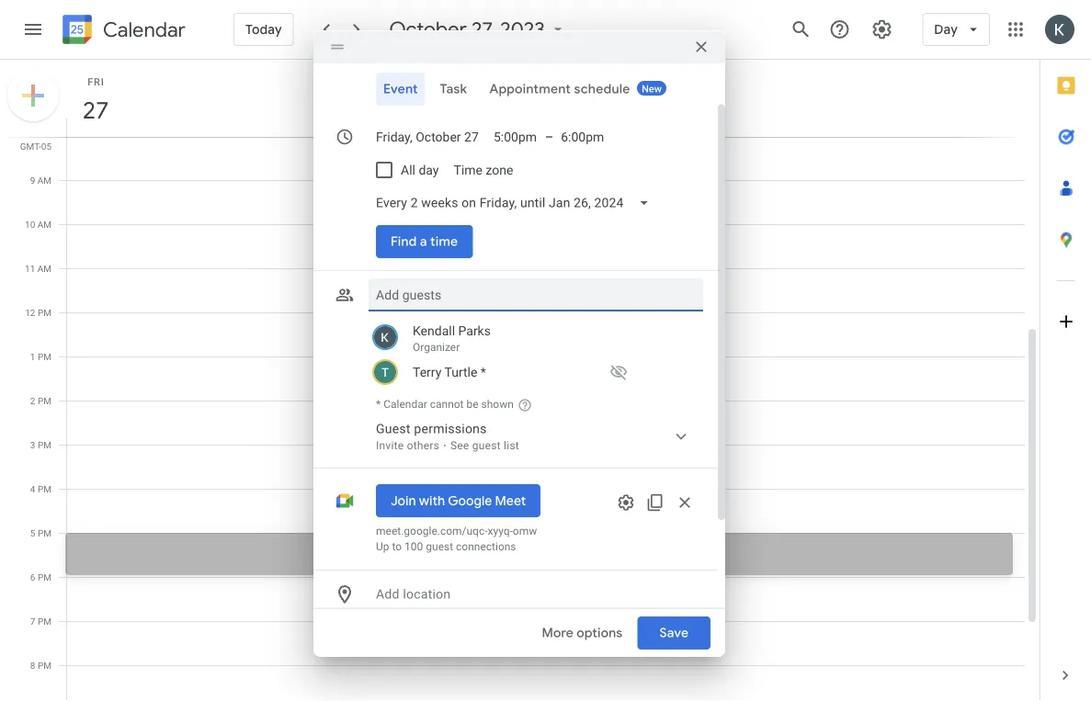 Task type: describe. For each thing, give the bounding box(es) containing it.
new element
[[637, 81, 667, 96]]

–
[[545, 129, 554, 145]]

12
[[25, 307, 35, 318]]

gmt-05
[[20, 141, 51, 152]]

* calendar cannot be shown
[[376, 398, 514, 411]]

be
[[467, 398, 479, 411]]

day
[[419, 163, 439, 178]]

location
[[403, 587, 451, 602]]

am for 9 am
[[37, 175, 51, 186]]

8 for 8 am
[[30, 131, 35, 142]]

Guests text field
[[376, 279, 696, 312]]

october 27, 2023
[[390, 17, 545, 42]]

27 column header
[[66, 60, 1025, 137]]

gmt-
[[20, 141, 41, 152]]

12 pm
[[25, 307, 51, 318]]

8 pm
[[30, 660, 51, 671]]

7 pm
[[30, 616, 51, 627]]

appointment schedule
[[490, 81, 630, 97]]

pm for 5 pm
[[38, 528, 51, 539]]

11 am
[[25, 263, 51, 274]]

meet
[[495, 493, 526, 509]]

event button
[[376, 73, 425, 106]]

add
[[376, 587, 400, 602]]

zone
[[486, 163, 513, 178]]

pm for 1 pm
[[38, 351, 51, 362]]

Start date text field
[[376, 126, 479, 148]]

kendall parks, organizer tree item
[[369, 319, 703, 358]]

settings menu image
[[871, 18, 893, 40]]

fri 27
[[81, 76, 108, 126]]

join with google meet link
[[376, 485, 541, 518]]

pm for 6 pm
[[38, 572, 51, 583]]

guests invited to this event. tree
[[369, 319, 703, 387]]

2
[[30, 395, 35, 406]]

1 vertical spatial calendar
[[384, 398, 427, 411]]

others
[[407, 439, 440, 452]]

pm for 3 pm
[[38, 439, 51, 451]]

pm for 12 pm
[[38, 307, 51, 318]]

find a time button
[[376, 220, 473, 264]]

pm for 8 pm
[[38, 660, 51, 671]]

0 vertical spatial calendar
[[103, 17, 186, 43]]

tab list containing event
[[328, 73, 703, 106]]

schedule
[[574, 81, 630, 97]]

all
[[401, 163, 416, 178]]

pm for 2 pm
[[38, 395, 51, 406]]

5
[[30, 528, 35, 539]]

support image
[[829, 18, 851, 40]]

guest permissions
[[376, 422, 487, 437]]

Start time text field
[[494, 126, 538, 148]]

* inside terry turtle tree item
[[481, 365, 486, 380]]

2023
[[500, 17, 545, 42]]

october
[[390, 17, 467, 42]]

join
[[391, 493, 416, 509]]

meet.google.com/uqc-
[[376, 525, 488, 538]]

time zone button
[[446, 154, 521, 187]]

day
[[934, 21, 958, 38]]

show schedule of terry turtle image
[[604, 358, 633, 387]]

05
[[41, 141, 51, 152]]

11
[[25, 263, 35, 274]]

event
[[383, 81, 418, 97]]

4 pm
[[30, 484, 51, 495]]

add location button
[[369, 578, 703, 611]]

parks
[[458, 323, 491, 338]]

cannot
[[430, 398, 464, 411]]

9 am
[[30, 175, 51, 186]]

27,
[[472, 17, 496, 42]]

1 pm
[[30, 351, 51, 362]]

today
[[245, 21, 282, 38]]

time zone
[[454, 163, 513, 178]]

join with google meet
[[391, 493, 526, 509]]

time
[[430, 234, 458, 250]]

1 horizontal spatial guest
[[472, 439, 501, 452]]

task button
[[433, 73, 475, 106]]

2 pm
[[30, 395, 51, 406]]

omw
[[513, 525, 537, 538]]

calendar heading
[[99, 17, 186, 43]]

kendall parks organizer
[[413, 323, 491, 354]]



Task type: vqa. For each thing, say whether or not it's contained in the screenshot.
the PM corresponding to 6 PM
yes



Task type: locate. For each thing, give the bounding box(es) containing it.
pm right 5
[[38, 528, 51, 539]]

shown
[[481, 398, 514, 411]]

am for 11 am
[[37, 263, 51, 274]]

8
[[30, 131, 35, 142], [30, 660, 35, 671]]

am for 8 am
[[37, 131, 51, 142]]

tab list
[[1041, 60, 1091, 650], [328, 73, 703, 106]]

pm for 7 pm
[[38, 616, 51, 627]]

am up 9 am
[[37, 131, 51, 142]]

invite others
[[376, 439, 440, 452]]

list
[[504, 439, 519, 452]]

october 27, 2023 button
[[382, 17, 575, 42]]

4 pm from the top
[[38, 439, 51, 451]]

organizer
[[413, 341, 460, 354]]

5 pm
[[30, 528, 51, 539]]

1 pm from the top
[[38, 307, 51, 318]]

calendar element
[[59, 11, 186, 51]]

find
[[391, 234, 417, 250]]

0 horizontal spatial guest
[[426, 541, 453, 554]]

8 pm from the top
[[38, 616, 51, 627]]

day button
[[922, 7, 990, 51]]

8 am
[[30, 131, 51, 142]]

pm right 4 on the left bottom of the page
[[38, 484, 51, 495]]

3 pm
[[30, 439, 51, 451]]

pm down 7 pm
[[38, 660, 51, 671]]

kendall
[[413, 323, 455, 338]]

pm right '3' on the bottom left of page
[[38, 439, 51, 451]]

to
[[392, 541, 402, 554]]

fri
[[88, 76, 104, 87]]

pm right the '1'
[[38, 351, 51, 362]]

with
[[419, 493, 445, 509]]

task
[[440, 81, 467, 97]]

1 vertical spatial *
[[376, 398, 381, 411]]

7 pm from the top
[[38, 572, 51, 583]]

2 am from the top
[[37, 175, 51, 186]]

pm right 12
[[38, 307, 51, 318]]

friday, october 27 element
[[74, 89, 117, 131]]

6 pm
[[30, 572, 51, 583]]

5 pm from the top
[[38, 484, 51, 495]]

0 horizontal spatial *
[[376, 398, 381, 411]]

pm
[[38, 307, 51, 318], [38, 351, 51, 362], [38, 395, 51, 406], [38, 439, 51, 451], [38, 484, 51, 495], [38, 528, 51, 539], [38, 572, 51, 583], [38, 616, 51, 627], [38, 660, 51, 671]]

6
[[30, 572, 35, 583]]

2 pm from the top
[[38, 351, 51, 362]]

guest
[[376, 422, 411, 437]]

terry turtle tree item
[[369, 358, 703, 387]]

* up the guest at the left of page
[[376, 398, 381, 411]]

time
[[454, 163, 483, 178]]

main drawer image
[[22, 18, 44, 40]]

add location
[[376, 587, 451, 602]]

turtle
[[445, 365, 478, 380]]

* right turtle
[[481, 365, 486, 380]]

guest
[[472, 439, 501, 452], [426, 541, 453, 554]]

am right 9
[[37, 175, 51, 186]]

0 vertical spatial *
[[481, 365, 486, 380]]

pm right "6"
[[38, 572, 51, 583]]

pm right 7
[[38, 616, 51, 627]]

am
[[37, 131, 51, 142], [37, 175, 51, 186], [37, 219, 51, 230], [37, 263, 51, 274]]

to element
[[545, 129, 554, 145]]

3 pm from the top
[[38, 395, 51, 406]]

100
[[405, 541, 423, 554]]

am right the 11
[[37, 263, 51, 274]]

today button
[[234, 7, 294, 51]]

connections
[[456, 541, 516, 554]]

up
[[376, 541, 389, 554]]

see
[[450, 439, 469, 452]]

1 horizontal spatial *
[[481, 365, 486, 380]]

calendar
[[103, 17, 186, 43], [384, 398, 427, 411]]

*
[[481, 365, 486, 380], [376, 398, 381, 411]]

3
[[30, 439, 35, 451]]

invite
[[376, 439, 404, 452]]

6 pm from the top
[[38, 528, 51, 539]]

all day
[[401, 163, 439, 178]]

xyyq-
[[488, 525, 513, 538]]

27
[[81, 95, 108, 126]]

0 horizontal spatial calendar
[[103, 17, 186, 43]]

27 grid
[[0, 60, 1040, 702]]

pm for 4 pm
[[38, 484, 51, 495]]

0 vertical spatial 8
[[30, 131, 35, 142]]

2 8 from the top
[[30, 660, 35, 671]]

1 vertical spatial 8
[[30, 660, 35, 671]]

4
[[30, 484, 35, 495]]

calendar up fri at the left top
[[103, 17, 186, 43]]

9
[[30, 175, 35, 186]]

calendar up the guest at the left of page
[[384, 398, 427, 411]]

None field
[[369, 187, 664, 220]]

9 pm from the top
[[38, 660, 51, 671]]

End time text field
[[561, 126, 605, 148]]

guest left list
[[472, 439, 501, 452]]

10 am
[[25, 219, 51, 230]]

1
[[30, 351, 35, 362]]

0 horizontal spatial tab list
[[328, 73, 703, 106]]

8 for 8 pm
[[30, 660, 35, 671]]

am right the 10
[[37, 219, 51, 230]]

new
[[642, 83, 662, 95]]

0 vertical spatial guest
[[472, 439, 501, 452]]

10
[[25, 219, 35, 230]]

terry
[[413, 365, 442, 380]]

1 horizontal spatial tab list
[[1041, 60, 1091, 650]]

1 vertical spatial guest
[[426, 541, 453, 554]]

7
[[30, 616, 35, 627]]

google
[[448, 493, 492, 509]]

8 down 7
[[30, 660, 35, 671]]

guest down meet.google.com/uqc-
[[426, 541, 453, 554]]

3 am from the top
[[37, 219, 51, 230]]

guest inside meet.google.com/uqc-xyyq-omw up to 100 guest connections
[[426, 541, 453, 554]]

8 left 05
[[30, 131, 35, 142]]

find a time
[[391, 234, 458, 250]]

1 8 from the top
[[30, 131, 35, 142]]

see guest list
[[450, 439, 519, 452]]

4 am from the top
[[37, 263, 51, 274]]

permissions
[[414, 422, 487, 437]]

1 horizontal spatial calendar
[[384, 398, 427, 411]]

1 am from the top
[[37, 131, 51, 142]]

terry turtle *
[[413, 365, 486, 380]]

appointment
[[490, 81, 571, 97]]

meet.google.com/uqc-xyyq-omw up to 100 guest connections
[[376, 525, 537, 554]]

am for 10 am
[[37, 219, 51, 230]]

a
[[420, 234, 427, 250]]

pm right 2
[[38, 395, 51, 406]]



